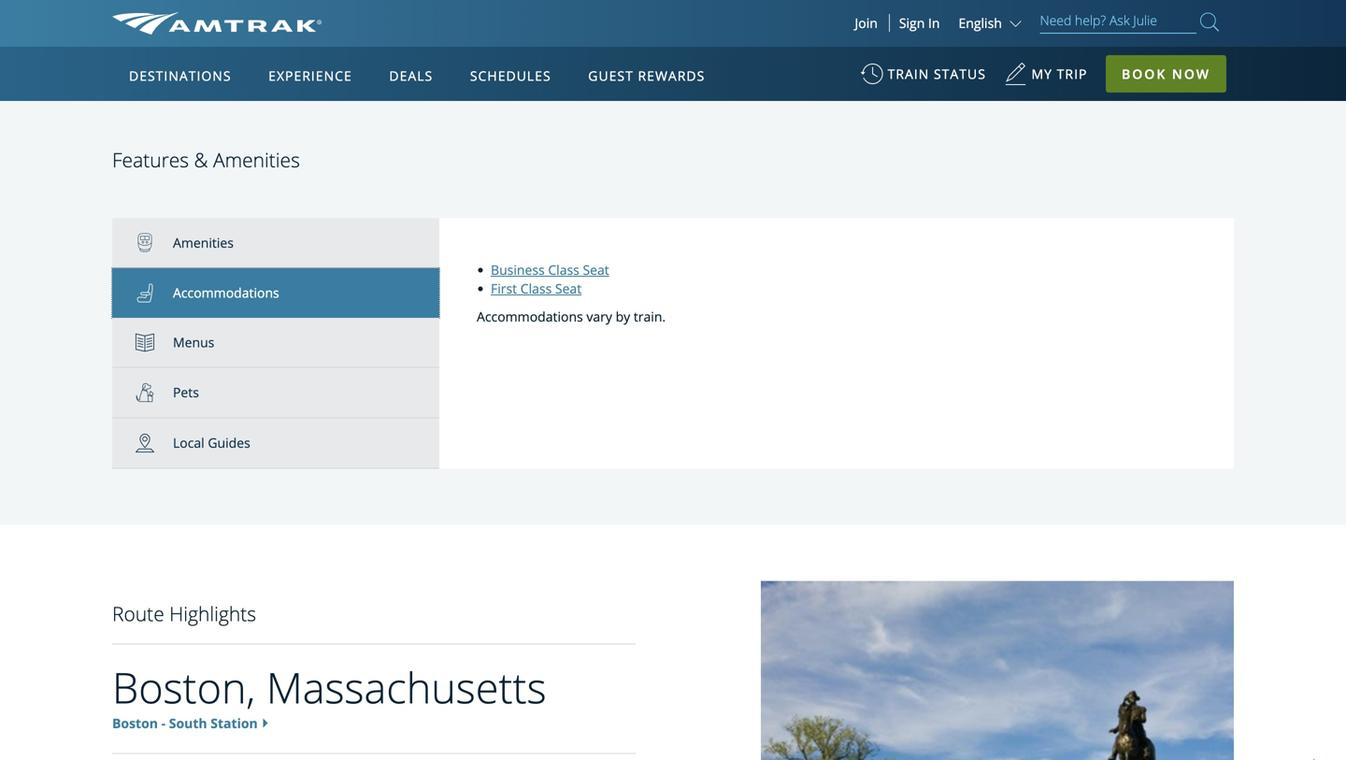 Task type: describe. For each thing, give the bounding box(es) containing it.
station
[[211, 714, 258, 732]]

experience button
[[261, 50, 360, 102]]

book now button
[[1106, 55, 1227, 93]]

experience
[[269, 67, 352, 85]]

boston, massachusetts boston - south station
[[112, 659, 547, 732]]

guides
[[208, 434, 250, 452]]

amenities inside 'button'
[[173, 234, 234, 251]]

1 vertical spatial class
[[521, 279, 552, 297]]

schedules link
[[463, 47, 559, 101]]

destinations button
[[122, 50, 239, 102]]

massachusetts
[[266, 659, 547, 716]]

rewards
[[638, 67, 705, 85]]

accommodations for accommodations vary by train.
[[477, 308, 583, 325]]

sign
[[899, 14, 925, 32]]

business
[[491, 261, 545, 278]]

pictoral icon for local-guides image
[[136, 434, 173, 452]]

english button
[[959, 14, 1026, 32]]

&
[[194, 147, 208, 173]]

vary
[[587, 308, 612, 325]]

english
[[959, 14, 1002, 32]]

amtrak image
[[112, 12, 322, 35]]

complimentary at-seat meal service link
[[126, 32, 345, 50]]

by
[[616, 308, 630, 325]]

guest rewards button
[[581, 50, 713, 102]]

sign in
[[899, 14, 940, 32]]

select
[[248, 14, 283, 31]]

boston - south station link
[[112, 714, 258, 732]]

business class seat first class seat
[[491, 261, 609, 297]]

service
[[303, 32, 345, 50]]

0 vertical spatial amenities
[[213, 147, 300, 173]]

accommodations button
[[112, 268, 439, 318]]

meal
[[269, 32, 299, 50]]

priority
[[126, 14, 171, 31]]

pictoral icon for pets image
[[136, 383, 173, 402]]

destinations
[[129, 67, 231, 85]]

deals
[[389, 67, 433, 85]]

access
[[126, 51, 167, 69]]

priority boarding at select stations complimentary at-seat meal service access to station lounges and more
[[126, 14, 345, 69]]

1 vertical spatial seat
[[555, 279, 582, 297]]

at
[[232, 14, 244, 31]]

highlights
[[169, 600, 256, 627]]

boarding
[[174, 14, 229, 31]]

more
[[310, 51, 343, 69]]

route
[[112, 600, 164, 627]]

train status link
[[861, 56, 986, 102]]

pictoral icon for seat image
[[136, 284, 173, 303]]

status
[[934, 65, 986, 83]]

local guides
[[173, 434, 250, 452]]

my
[[1032, 65, 1053, 83]]

first
[[491, 279, 517, 297]]

stations
[[286, 14, 335, 31]]

features
[[112, 147, 189, 173]]

schedules
[[470, 67, 551, 85]]

seat
[[240, 32, 266, 50]]



Task type: vqa. For each thing, say whether or not it's contained in the screenshot.
select
yes



Task type: locate. For each thing, give the bounding box(es) containing it.
accommodations up menus
[[173, 284, 279, 302]]

amenities up 'pictoral icon for seat'
[[173, 234, 234, 251]]

train
[[888, 65, 930, 83]]

boston,
[[112, 659, 255, 716]]

lounges
[[232, 51, 280, 69]]

sign in button
[[899, 14, 940, 32]]

pictoral icon for menu image
[[136, 333, 173, 352]]

features & amenities
[[112, 147, 300, 173]]

application
[[182, 156, 631, 418]]

my trip
[[1032, 65, 1088, 83]]

class up first class seat link
[[548, 261, 580, 278]]

deals button
[[382, 50, 441, 102]]

0 vertical spatial class
[[548, 261, 580, 278]]

train status
[[888, 65, 986, 83]]

pictoral icon for train image
[[136, 234, 173, 252]]

book now
[[1122, 65, 1211, 83]]

accommodations for accommodations
[[173, 284, 279, 302]]

and
[[283, 51, 306, 69]]

accommodations inside button
[[173, 284, 279, 302]]

accommodations down first class seat link
[[477, 308, 583, 325]]

amenities
[[213, 147, 300, 173], [173, 234, 234, 251]]

menus
[[173, 333, 214, 351]]

amenities button
[[112, 218, 439, 268]]

1 horizontal spatial accommodations
[[477, 308, 583, 325]]

first class seat link
[[491, 279, 582, 297]]

join
[[855, 14, 878, 32]]

Please enter your search item search field
[[1040, 9, 1197, 34]]

guest rewards
[[588, 67, 705, 85]]

seat up vary
[[583, 261, 609, 278]]

accommodations vary by train.
[[477, 308, 666, 325]]

class
[[548, 261, 580, 278], [521, 279, 552, 297]]

business class seat link
[[491, 261, 609, 278]]

join button
[[844, 14, 890, 32]]

now
[[1172, 65, 1211, 83]]

guest
[[588, 67, 634, 85]]

pets
[[173, 384, 199, 401]]

accommodations
[[173, 284, 279, 302], [477, 308, 583, 325]]

complimentary
[[126, 32, 221, 50]]

south
[[169, 714, 207, 732]]

0 horizontal spatial accommodations
[[173, 284, 279, 302]]

my trip button
[[1005, 56, 1088, 102]]

regions map image
[[182, 156, 631, 418]]

list
[[112, 218, 439, 469]]

station
[[186, 51, 228, 69]]

in
[[928, 14, 940, 32]]

seat
[[583, 261, 609, 278], [555, 279, 582, 297]]

class down business class seat link
[[521, 279, 552, 297]]

1 horizontal spatial seat
[[583, 261, 609, 278]]

to
[[170, 51, 183, 69]]

0 vertical spatial accommodations
[[173, 284, 279, 302]]

search icon image
[[1201, 9, 1219, 35]]

0 vertical spatial seat
[[583, 261, 609, 278]]

pets button
[[112, 368, 439, 418]]

0 horizontal spatial seat
[[555, 279, 582, 297]]

train.
[[634, 308, 666, 325]]

local
[[173, 434, 205, 452]]

-
[[161, 714, 166, 732]]

seat down business class seat link
[[555, 279, 582, 297]]

1 vertical spatial amenities
[[173, 234, 234, 251]]

list containing amenities
[[112, 218, 439, 469]]

at-
[[224, 32, 240, 50]]

menus button
[[112, 318, 439, 368]]

1 vertical spatial accommodations
[[477, 308, 583, 325]]

accommodations list item
[[112, 268, 439, 318]]

amenities right &
[[213, 147, 300, 173]]

boston
[[112, 714, 158, 732]]

banner
[[0, 0, 1346, 432]]

banner containing join
[[0, 0, 1346, 432]]

book
[[1122, 65, 1167, 83]]

route highlights
[[112, 600, 256, 627]]

trip
[[1057, 65, 1088, 83]]

local guides button
[[112, 418, 439, 469]]



